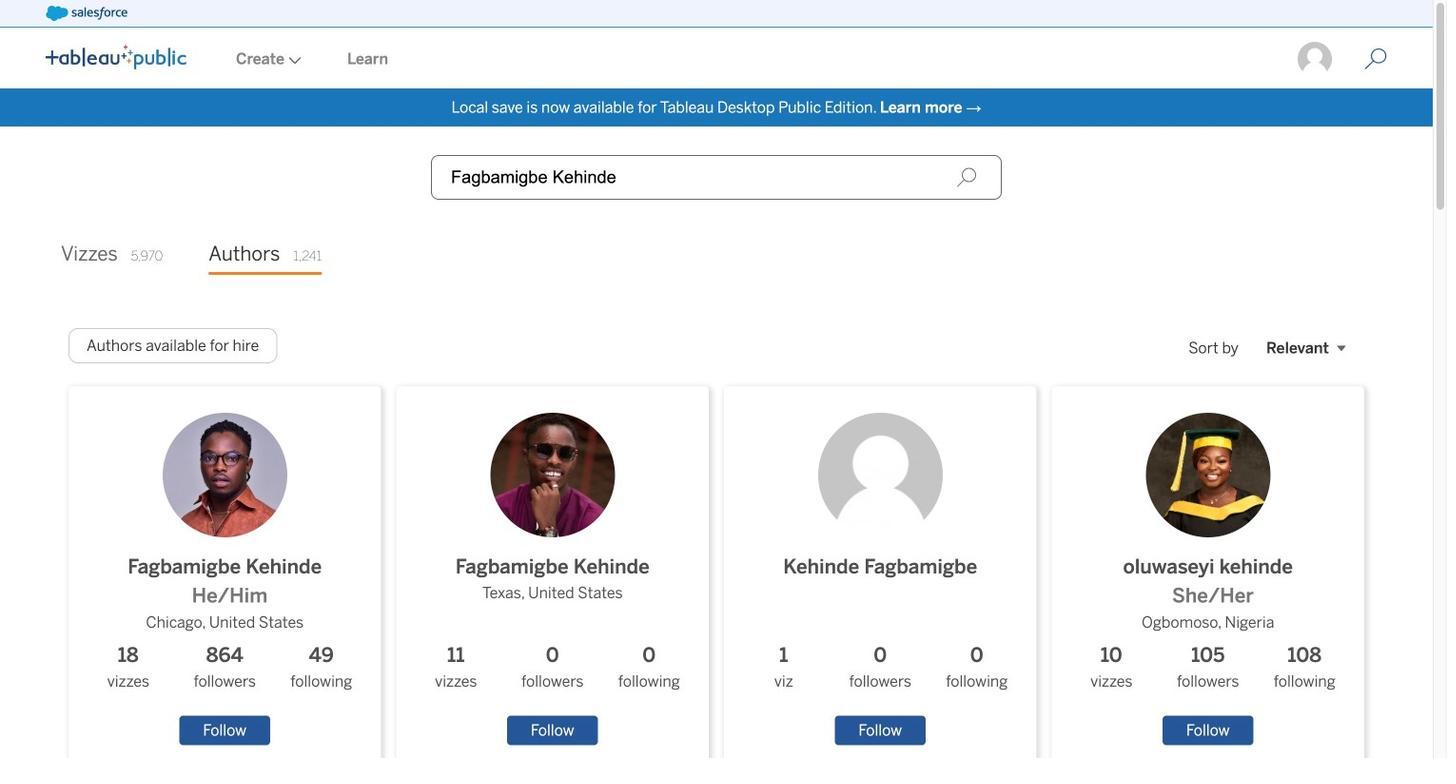Task type: describe. For each thing, give the bounding box(es) containing it.
logo image
[[46, 45, 187, 69]]

2 avatar image for fagbamigbe kehinde image from the left
[[490, 413, 615, 538]]

1 avatar image for fagbamigbe kehinde image from the left
[[163, 413, 287, 538]]

create image
[[285, 57, 302, 64]]

search image
[[957, 167, 978, 188]]



Task type: vqa. For each thing, say whether or not it's contained in the screenshot.
the Logo
yes



Task type: locate. For each thing, give the bounding box(es) containing it.
go to search image
[[1342, 48, 1411, 70]]

avatar image for oluwaseyi kehinde image
[[1146, 413, 1271, 538]]

terry.turtle image
[[1297, 40, 1335, 78]]

avatar image for fagbamigbe kehinde image
[[163, 413, 287, 538], [490, 413, 615, 538]]

Search input field
[[431, 155, 1002, 200]]

salesforce logo image
[[46, 6, 127, 21]]

avatar image for kehinde fagbamigbe image
[[818, 413, 943, 538]]

1 horizontal spatial avatar image for fagbamigbe kehinde image
[[490, 413, 615, 538]]

0 horizontal spatial avatar image for fagbamigbe kehinde image
[[163, 413, 287, 538]]



